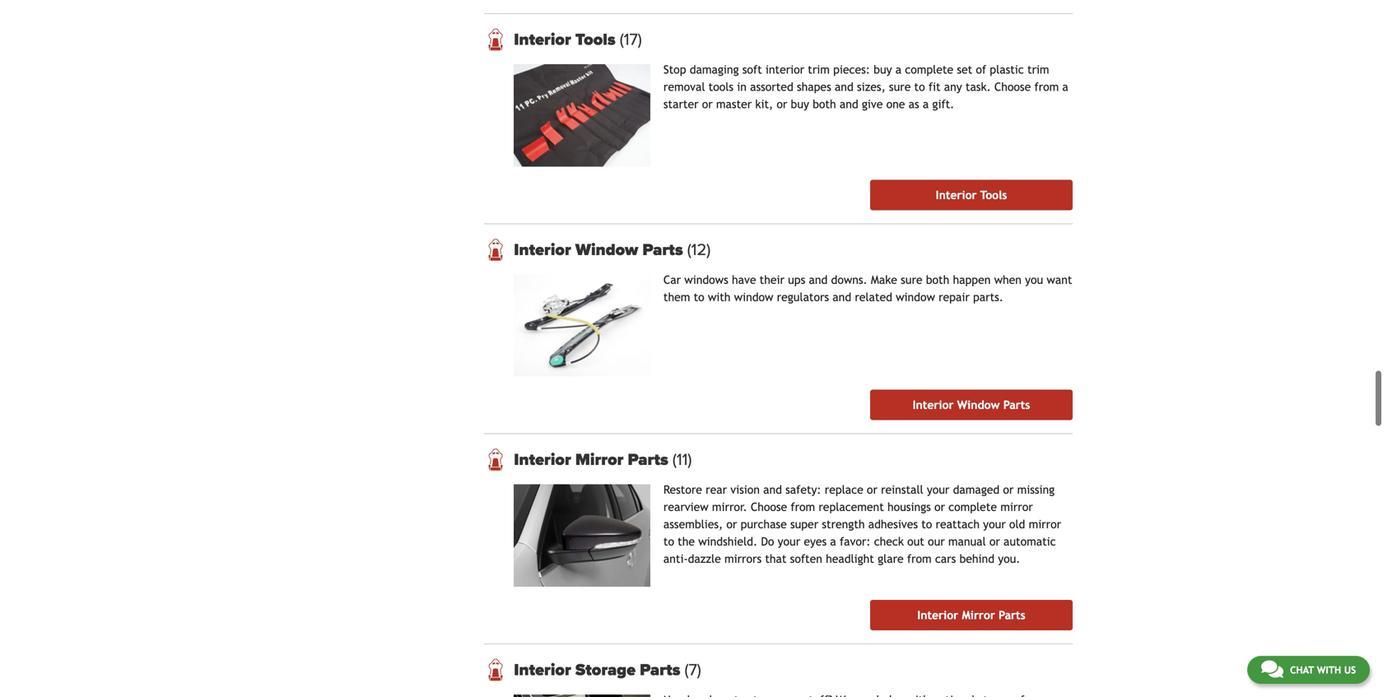 Task type: describe. For each thing, give the bounding box(es) containing it.
0 vertical spatial interior window parts link
[[514, 240, 1073, 260]]

gift.
[[933, 97, 955, 111]]

1 window from the left
[[734, 291, 774, 304]]

us
[[1345, 665, 1356, 676]]

cars
[[935, 553, 956, 566]]

purchase
[[741, 518, 787, 531]]

interior tools thumbnail image image
[[514, 64, 651, 167]]

or down mirror.
[[727, 518, 737, 531]]

eyes
[[804, 536, 827, 549]]

interior mirror parts thumbnail image image
[[514, 485, 651, 587]]

related
[[855, 291, 893, 304]]

ups
[[788, 273, 806, 286]]

you
[[1025, 273, 1044, 286]]

car windows have their ups and downs. make sure both happen when you want them to with window regulators and related window repair parts.
[[664, 273, 1073, 304]]

1 vertical spatial interior mirror parts link
[[870, 601, 1073, 631]]

dazzle
[[688, 553, 721, 566]]

glare
[[878, 553, 904, 566]]

regulators
[[777, 291, 829, 304]]

old
[[1010, 518, 1026, 531]]

0 vertical spatial interior tools link
[[514, 30, 1073, 49]]

interior storage parts link
[[514, 661, 1073, 680]]

stop
[[664, 63, 686, 76]]

out
[[908, 536, 925, 549]]

interior for top interior mirror parts link
[[514, 450, 571, 470]]

mirror for top interior mirror parts link
[[576, 450, 624, 470]]

parts.
[[973, 291, 1004, 304]]

kit,
[[756, 97, 773, 111]]

in
[[737, 80, 747, 93]]

0 horizontal spatial interior window parts
[[514, 240, 687, 260]]

automatic
[[1004, 536, 1056, 549]]

soften
[[790, 553, 823, 566]]

adhesives
[[869, 518, 918, 531]]

missing
[[1018, 484, 1055, 497]]

want
[[1047, 273, 1073, 286]]

0 vertical spatial your
[[927, 484, 950, 497]]

interior tools for the bottommost interior tools link
[[936, 188, 1007, 202]]

when
[[995, 273, 1022, 286]]

strength
[[822, 518, 865, 531]]

anti-
[[664, 553, 688, 566]]

restore
[[664, 484, 702, 497]]

both inside car windows have their ups and downs. make sure both happen when you want them to with window regulators and related window repair parts.
[[926, 273, 950, 286]]

1 vertical spatial with
[[1317, 665, 1342, 676]]

choose inside restore rear vision and safety: replace or reinstall your damaged or missing rearview mirror. choose from replacement housings or complete mirror assemblies, or purchase super strength adhesives to reattach your old mirror to the windshield. do your eyes a favor: check out our manual or automatic anti-dazzle mirrors that soften headlight glare from cars behind you.
[[751, 501, 788, 514]]

sure inside "stop damaging soft interior trim pieces: buy a complete set of plastic trim removal tools in assorted shapes and sizes, sure to fit any task. choose from a starter or master kit, or buy both and give one as a gift."
[[889, 80, 911, 93]]

damaged
[[953, 484, 1000, 497]]

any
[[944, 80, 963, 93]]

reattach
[[936, 518, 980, 531]]

choose inside "stop damaging soft interior trim pieces: buy a complete set of plastic trim removal tools in assorted shapes and sizes, sure to fit any task. choose from a starter or master kit, or buy both and give one as a gift."
[[995, 80, 1031, 93]]

and inside restore rear vision and safety: replace or reinstall your damaged or missing rearview mirror. choose from replacement housings or complete mirror assemblies, or purchase super strength adhesives to reattach your old mirror to the windshield. do your eyes a favor: check out our manual or automatic anti-dazzle mirrors that soften headlight glare from cars behind you.
[[764, 484, 782, 497]]

make
[[871, 273, 898, 286]]

task.
[[966, 80, 991, 93]]

2 vertical spatial from
[[908, 553, 932, 566]]

sure inside car windows have their ups and downs. make sure both happen when you want them to with window regulators and related window repair parts.
[[901, 273, 923, 286]]

that
[[765, 553, 787, 566]]

or down tools
[[702, 97, 713, 111]]

one
[[887, 97, 905, 111]]

replacement
[[819, 501, 884, 514]]

vision
[[731, 484, 760, 497]]

2 window from the left
[[896, 291, 936, 304]]

and down "downs."
[[833, 291, 852, 304]]

from inside "stop damaging soft interior trim pieces: buy a complete set of plastic trim removal tools in assorted shapes and sizes, sure to fit any task. choose from a starter or master kit, or buy both and give one as a gift."
[[1035, 80, 1059, 93]]

super
[[791, 518, 819, 531]]

interior mirror parts for the bottommost interior mirror parts link
[[918, 609, 1026, 622]]

1 vertical spatial interior tools link
[[870, 180, 1073, 210]]

assorted
[[750, 80, 794, 93]]

manual
[[949, 536, 986, 549]]

0 vertical spatial mirror
[[1001, 501, 1033, 514]]

interior for the bottommost interior tools link
[[936, 188, 977, 202]]

0 horizontal spatial from
[[791, 501, 815, 514]]

chat with us
[[1290, 665, 1356, 676]]

windows
[[685, 273, 729, 286]]

favor:
[[840, 536, 871, 549]]

rearview
[[664, 501, 709, 514]]

replace
[[825, 484, 864, 497]]

0 horizontal spatial your
[[778, 536, 801, 549]]

them
[[664, 291, 690, 304]]

comments image
[[1262, 660, 1284, 679]]

to up our
[[922, 518, 933, 531]]

interior
[[766, 63, 805, 76]]

or right kit,
[[777, 97, 788, 111]]

interior storage parts
[[514, 661, 685, 680]]

rear
[[706, 484, 727, 497]]

0 horizontal spatial window
[[576, 240, 638, 260]]

1 trim from the left
[[808, 63, 830, 76]]

or up reattach
[[935, 501, 945, 514]]

housings
[[888, 501, 931, 514]]



Task type: locate. For each thing, give the bounding box(es) containing it.
0 horizontal spatial interior tools
[[514, 30, 620, 49]]

your up housings
[[927, 484, 950, 497]]

1 horizontal spatial interior tools
[[936, 188, 1007, 202]]

1 horizontal spatial window
[[958, 399, 1000, 412]]

or left missing
[[1003, 484, 1014, 497]]

have
[[732, 273, 756, 286]]

removal
[[664, 80, 705, 93]]

tools for the top interior tools link
[[576, 30, 616, 49]]

0 horizontal spatial trim
[[808, 63, 830, 76]]

interior for the interior storage parts link
[[514, 661, 571, 680]]

interior mirror parts link up "safety:"
[[514, 450, 1073, 470]]

tools
[[576, 30, 616, 49], [981, 188, 1007, 202]]

and
[[835, 80, 854, 93], [840, 97, 859, 111], [809, 273, 828, 286], [833, 291, 852, 304], [764, 484, 782, 497]]

interior tools inside interior tools link
[[936, 188, 1007, 202]]

set
[[957, 63, 973, 76]]

repair
[[939, 291, 970, 304]]

window
[[734, 291, 774, 304], [896, 291, 936, 304]]

your left old
[[984, 518, 1006, 531]]

our
[[928, 536, 945, 549]]

their
[[760, 273, 785, 286]]

window
[[576, 240, 638, 260], [958, 399, 1000, 412]]

both inside "stop damaging soft interior trim pieces: buy a complete set of plastic trim removal tools in assorted shapes and sizes, sure to fit any task. choose from a starter or master kit, or buy both and give one as a gift."
[[813, 97, 836, 111]]

sure up one
[[889, 80, 911, 93]]

interior tools link
[[514, 30, 1073, 49], [870, 180, 1073, 210]]

sure right make
[[901, 273, 923, 286]]

your
[[927, 484, 950, 497], [984, 518, 1006, 531], [778, 536, 801, 549]]

safety:
[[786, 484, 822, 497]]

mirror
[[576, 450, 624, 470], [962, 609, 996, 622]]

both down shapes
[[813, 97, 836, 111]]

or up you.
[[990, 536, 1001, 549]]

0 horizontal spatial buy
[[791, 97, 810, 111]]

0 horizontal spatial mirror
[[576, 450, 624, 470]]

buy down shapes
[[791, 97, 810, 111]]

interior mirror parts up interior mirror parts thumbnail image on the left of the page
[[514, 450, 673, 470]]

mirror for the bottommost interior mirror parts link
[[962, 609, 996, 622]]

interior mirror parts link down behind
[[870, 601, 1073, 631]]

1 vertical spatial complete
[[949, 501, 997, 514]]

chat with us link
[[1248, 656, 1370, 684]]

headlight
[[826, 553, 875, 566]]

happen
[[953, 273, 991, 286]]

reinstall
[[881, 484, 924, 497]]

mirrors
[[725, 553, 762, 566]]

check
[[874, 536, 904, 549]]

mirror.
[[712, 501, 748, 514]]

1 vertical spatial from
[[791, 501, 815, 514]]

sure
[[889, 80, 911, 93], [901, 273, 923, 286]]

1 horizontal spatial from
[[908, 553, 932, 566]]

trim right plastic
[[1028, 63, 1050, 76]]

0 horizontal spatial both
[[813, 97, 836, 111]]

starter
[[664, 97, 699, 111]]

stop damaging soft interior trim pieces: buy a complete set of plastic trim removal tools in assorted shapes and sizes, sure to fit any task. choose from a starter or master kit, or buy both and give one as a gift.
[[664, 63, 1069, 111]]

interior for topmost interior window parts link
[[514, 240, 571, 260]]

to down windows
[[694, 291, 705, 304]]

interior mirror parts down behind
[[918, 609, 1026, 622]]

2 horizontal spatial from
[[1035, 80, 1059, 93]]

2 trim from the left
[[1028, 63, 1050, 76]]

0 vertical spatial both
[[813, 97, 836, 111]]

mirror down behind
[[962, 609, 996, 622]]

0 vertical spatial sure
[[889, 80, 911, 93]]

to inside car windows have their ups and downs. make sure both happen when you want them to with window regulators and related window repair parts.
[[694, 291, 705, 304]]

0 vertical spatial interior mirror parts
[[514, 450, 673, 470]]

buy up sizes,
[[874, 63, 892, 76]]

mirror up interior mirror parts thumbnail image on the left of the page
[[576, 450, 624, 470]]

complete inside "stop damaging soft interior trim pieces: buy a complete set of plastic trim removal tools in assorted shapes and sizes, sure to fit any task. choose from a starter or master kit, or buy both and give one as a gift."
[[905, 63, 954, 76]]

2 vertical spatial your
[[778, 536, 801, 549]]

1 horizontal spatial mirror
[[962, 609, 996, 622]]

interior tools for the top interior tools link
[[514, 30, 620, 49]]

1 vertical spatial interior window parts link
[[870, 390, 1073, 421]]

a
[[896, 63, 902, 76], [1063, 80, 1069, 93], [923, 97, 929, 111], [831, 536, 837, 549]]

1 horizontal spatial with
[[1317, 665, 1342, 676]]

1 vertical spatial sure
[[901, 273, 923, 286]]

interior storage parts thumbnail image image
[[514, 695, 651, 698]]

window down make
[[896, 291, 936, 304]]

interior mirror parts link
[[514, 450, 1073, 470], [870, 601, 1073, 631]]

with inside car windows have their ups and downs. make sure both happen when you want them to with window regulators and related window repair parts.
[[708, 291, 731, 304]]

as
[[909, 97, 920, 111]]

from down "safety:"
[[791, 501, 815, 514]]

0 horizontal spatial tools
[[576, 30, 616, 49]]

1 vertical spatial interior window parts
[[913, 399, 1031, 412]]

interior for the top interior tools link
[[514, 30, 571, 49]]

interior window parts link
[[514, 240, 1073, 260], [870, 390, 1073, 421]]

to left the
[[664, 536, 674, 549]]

interior for bottommost interior window parts link
[[913, 399, 954, 412]]

and left give
[[840, 97, 859, 111]]

trim up shapes
[[808, 63, 830, 76]]

soft
[[743, 63, 762, 76]]

1 vertical spatial tools
[[981, 188, 1007, 202]]

0 horizontal spatial interior mirror parts
[[514, 450, 673, 470]]

tools for the bottommost interior tools link
[[981, 188, 1007, 202]]

0 vertical spatial interior window parts
[[514, 240, 687, 260]]

you.
[[998, 553, 1021, 566]]

tools
[[709, 80, 734, 93]]

chat
[[1290, 665, 1315, 676]]

behind
[[960, 553, 995, 566]]

interior tools
[[514, 30, 620, 49], [936, 188, 1007, 202]]

choose
[[995, 80, 1031, 93], [751, 501, 788, 514]]

interior mirror parts
[[514, 450, 673, 470], [918, 609, 1026, 622]]

with down windows
[[708, 291, 731, 304]]

0 vertical spatial window
[[576, 240, 638, 260]]

shapes
[[797, 80, 832, 93]]

0 vertical spatial buy
[[874, 63, 892, 76]]

to inside "stop damaging soft interior trim pieces: buy a complete set of plastic trim removal tools in assorted shapes and sizes, sure to fit any task. choose from a starter or master kit, or buy both and give one as a gift."
[[915, 80, 925, 93]]

restore rear vision and safety: replace or reinstall your damaged or missing rearview mirror. choose from replacement housings or complete mirror assemblies, or purchase super strength adhesives to reattach your old mirror to the windshield. do your eyes a favor: check out our manual or automatic anti-dazzle mirrors that soften headlight glare from cars behind you.
[[664, 484, 1062, 566]]

of
[[976, 63, 987, 76]]

complete down damaged
[[949, 501, 997, 514]]

mirror up 'automatic'
[[1029, 518, 1062, 531]]

with left us
[[1317, 665, 1342, 676]]

to
[[915, 80, 925, 93], [694, 291, 705, 304], [922, 518, 933, 531], [664, 536, 674, 549]]

parts
[[643, 240, 683, 260], [1004, 399, 1031, 412], [628, 450, 669, 470], [999, 609, 1026, 622], [640, 661, 681, 680]]

1 horizontal spatial choose
[[995, 80, 1031, 93]]

with
[[708, 291, 731, 304], [1317, 665, 1342, 676]]

mirror inside interior mirror parts link
[[962, 609, 996, 622]]

from right task.
[[1035, 80, 1059, 93]]

and down pieces:
[[835, 80, 854, 93]]

1 horizontal spatial both
[[926, 273, 950, 286]]

do
[[761, 536, 775, 549]]

1 vertical spatial your
[[984, 518, 1006, 531]]

1 vertical spatial interior mirror parts
[[918, 609, 1026, 622]]

1 vertical spatial both
[[926, 273, 950, 286]]

interior for the bottommost interior mirror parts link
[[918, 609, 959, 622]]

0 vertical spatial mirror
[[576, 450, 624, 470]]

both up the repair
[[926, 273, 950, 286]]

windshield.
[[699, 536, 758, 549]]

plastic
[[990, 63, 1024, 76]]

or
[[702, 97, 713, 111], [777, 97, 788, 111], [867, 484, 878, 497], [1003, 484, 1014, 497], [935, 501, 945, 514], [727, 518, 737, 531], [990, 536, 1001, 549]]

1 horizontal spatial buy
[[874, 63, 892, 76]]

interior mirror parts for top interior mirror parts link
[[514, 450, 673, 470]]

1 horizontal spatial your
[[927, 484, 950, 497]]

assemblies,
[[664, 518, 723, 531]]

0 vertical spatial interior tools
[[514, 30, 620, 49]]

parts for the bottommost interior mirror parts link
[[999, 609, 1026, 622]]

1 vertical spatial mirror
[[1029, 518, 1062, 531]]

interior
[[514, 30, 571, 49], [936, 188, 977, 202], [514, 240, 571, 260], [913, 399, 954, 412], [514, 450, 571, 470], [918, 609, 959, 622], [514, 661, 571, 680]]

1 horizontal spatial window
[[896, 291, 936, 304]]

and right vision
[[764, 484, 782, 497]]

interior window parts thumbnail image image
[[514, 274, 651, 377]]

choose down plastic
[[995, 80, 1031, 93]]

mirror up old
[[1001, 501, 1033, 514]]

give
[[862, 97, 883, 111]]

damaging
[[690, 63, 739, 76]]

1 vertical spatial interior tools
[[936, 188, 1007, 202]]

a inside restore rear vision and safety: replace or reinstall your damaged or missing rearview mirror. choose from replacement housings or complete mirror assemblies, or purchase super strength adhesives to reattach your old mirror to the windshield. do your eyes a favor: check out our manual or automatic anti-dazzle mirrors that soften headlight glare from cars behind you.
[[831, 536, 837, 549]]

interior window parts
[[514, 240, 687, 260], [913, 399, 1031, 412]]

pieces:
[[834, 63, 870, 76]]

0 vertical spatial from
[[1035, 80, 1059, 93]]

buy
[[874, 63, 892, 76], [791, 97, 810, 111]]

1 vertical spatial window
[[958, 399, 1000, 412]]

your right do
[[778, 536, 801, 549]]

1 vertical spatial choose
[[751, 501, 788, 514]]

0 vertical spatial with
[[708, 291, 731, 304]]

0 horizontal spatial choose
[[751, 501, 788, 514]]

2 horizontal spatial your
[[984, 518, 1006, 531]]

0 vertical spatial tools
[[576, 30, 616, 49]]

0 vertical spatial complete
[[905, 63, 954, 76]]

and right ups
[[809, 273, 828, 286]]

to left fit
[[915, 80, 925, 93]]

downs.
[[831, 273, 868, 286]]

the
[[678, 536, 695, 549]]

1 horizontal spatial interior mirror parts
[[918, 609, 1026, 622]]

1 vertical spatial mirror
[[962, 609, 996, 622]]

0 horizontal spatial window
[[734, 291, 774, 304]]

1 horizontal spatial trim
[[1028, 63, 1050, 76]]

from down out
[[908, 553, 932, 566]]

parts for top interior mirror parts link
[[628, 450, 669, 470]]

1 vertical spatial buy
[[791, 97, 810, 111]]

1 horizontal spatial interior window parts
[[913, 399, 1031, 412]]

car
[[664, 273, 681, 286]]

complete
[[905, 63, 954, 76], [949, 501, 997, 514]]

1 horizontal spatial tools
[[981, 188, 1007, 202]]

0 vertical spatial interior mirror parts link
[[514, 450, 1073, 470]]

fit
[[929, 80, 941, 93]]

complete up fit
[[905, 63, 954, 76]]

parts for topmost interior window parts link
[[643, 240, 683, 260]]

sizes,
[[857, 80, 886, 93]]

or up replacement
[[867, 484, 878, 497]]

0 vertical spatial choose
[[995, 80, 1031, 93]]

storage
[[576, 661, 636, 680]]

parts for the interior storage parts link
[[640, 661, 681, 680]]

window down the "have"
[[734, 291, 774, 304]]

master
[[716, 97, 752, 111]]

choose up purchase
[[751, 501, 788, 514]]

parts for bottommost interior window parts link
[[1004, 399, 1031, 412]]

0 horizontal spatial with
[[708, 291, 731, 304]]

complete inside restore rear vision and safety: replace or reinstall your damaged or missing rearview mirror. choose from replacement housings or complete mirror assemblies, or purchase super strength adhesives to reattach your old mirror to the windshield. do your eyes a favor: check out our manual or automatic anti-dazzle mirrors that soften headlight glare from cars behind you.
[[949, 501, 997, 514]]



Task type: vqa. For each thing, say whether or not it's contained in the screenshot.
the theft
no



